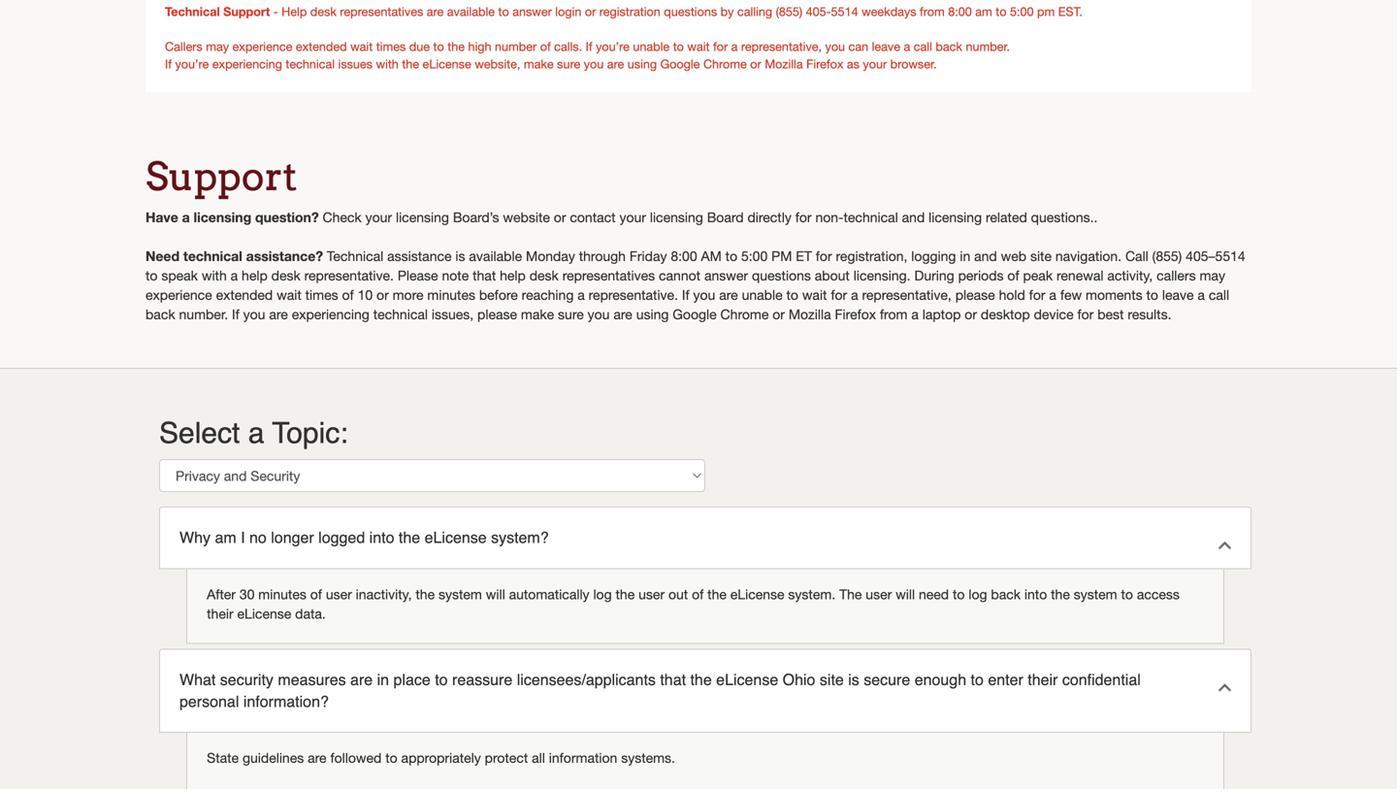 Task type: describe. For each thing, give the bounding box(es) containing it.
of left 10
[[342, 287, 354, 303]]

may inside technical assistance is available monday through friday 8:00 am to 5:00 pm et for registration, logging in and web site navigation. call (855) 405–5514 to speak with a help desk representative. please note that help desk representatives cannot answer questions about licensing. during periods of peak renewal activity, callers may experience extended wait times of 10 or more minutes before reaching a representative. if you are unable to wait for a representative, please hold for a few moments to leave a call back number. if you are experiencing technical issues, please make sure you are using google chrome or mozilla firefox from a laptop or desktop device for best results.
[[1200, 267, 1226, 283]]

what security measures are in place to reassure licensees/applicants that the elicense ohio site is secure enough to enter their confidential personal information?
[[180, 671, 1141, 710]]

available inside technical support - help desk representatives are available to answer login or registration questions by calling (855) 405-5514 weekdays from 8:00 am to 5:00 pm est.
[[447, 4, 495, 18]]

chrome inside callers may experience extended wait times due to the high number of calls. if you're unable to wait for a representative, you can leave a call back number. if you're experiencing technical issues with the elicense website, make sure you are using google chrome or mozilla firefox as your browser.
[[704, 57, 747, 71]]

sure inside technical assistance is available monday through friday 8:00 am to 5:00 pm et for registration, logging in and web site navigation. call (855) 405–5514 to speak with a help desk representative. please note that help desk representatives cannot answer questions about licensing. during periods of peak renewal activity, callers may experience extended wait times of 10 or more minutes before reaching a representative. if you are unable to wait for a representative, please hold for a few moments to leave a call back number. if you are experiencing technical issues, please make sure you are using google chrome or mozilla firefox from a laptop or desktop device for best results.
[[558, 306, 584, 322]]

weekdays
[[862, 4, 917, 18]]

cannot
[[659, 267, 701, 283]]

website,
[[475, 57, 521, 71]]

need technical assistance?
[[146, 248, 323, 264]]

registration
[[600, 4, 661, 18]]

to right am
[[726, 248, 738, 264]]

with inside technical assistance is available monday through friday 8:00 am to 5:00 pm et for registration, logging in and web site navigation. call (855) 405–5514 to speak with a help desk representative. please note that help desk representatives cannot answer questions about licensing. during periods of peak renewal activity, callers may experience extended wait times of 10 or more minutes before reaching a representative. if you are unable to wait for a representative, please hold for a few moments to leave a call back number. if you are experiencing technical issues, please make sure you are using google chrome or mozilla firefox from a laptop or desktop device for best results.
[[202, 267, 227, 283]]

personal
[[180, 692, 239, 710]]

before
[[479, 287, 518, 303]]

the right out
[[708, 586, 727, 602]]

inactivity,
[[356, 586, 412, 602]]

licensing.
[[854, 267, 911, 283]]

1 horizontal spatial representative.
[[589, 287, 679, 303]]

for inside callers may experience extended wait times due to the high number of calls. if you're unable to wait for a representative, you can leave a call back number. if you're experiencing technical issues with the elicense website, make sure you are using google chrome or mozilla firefox as your browser.
[[714, 39, 728, 53]]

2 will from the left
[[896, 586, 916, 602]]

back inside technical assistance is available monday through friday 8:00 am to 5:00 pm et for registration, logging in and web site navigation. call (855) 405–5514 to speak with a help desk representative. please note that help desk representatives cannot answer questions about licensing. during periods of peak renewal activity, callers may experience extended wait times of 10 or more minutes before reaching a representative. if you are unable to wait for a representative, please hold for a few moments to leave a call back number. if you are experiencing technical issues, please make sure you are using google chrome or mozilla firefox from a laptop or desktop device for best results.
[[146, 306, 175, 322]]

questions inside technical assistance is available monday through friday 8:00 am to 5:00 pm et for registration, logging in and web site navigation. call (855) 405–5514 to speak with a help desk representative. please note that help desk representatives cannot answer questions about licensing. during periods of peak renewal activity, callers may experience extended wait times of 10 or more minutes before reaching a representative. if you are unable to wait for a representative, please hold for a few moments to leave a call back number. if you are experiencing technical issues, please make sure you are using google chrome or mozilla firefox from a laptop or desktop device for best results.
[[752, 267, 811, 283]]

technical inside callers may experience extended wait times due to the high number of calls. if you're unable to wait for a representative, you can leave a call back number. if you're experiencing technical issues with the elicense website, make sure you are using google chrome or mozilla firefox as your browser.
[[286, 57, 335, 71]]

reaching
[[522, 287, 574, 303]]

the up confidential
[[1051, 586, 1071, 602]]

to down pm
[[787, 287, 799, 303]]

experience inside callers may experience extended wait times due to the high number of calls. if you're unable to wait for a representative, you can leave a call back number. if you're experiencing technical issues with the elicense website, make sure you are using google chrome or mozilla firefox as your browser.
[[233, 39, 293, 53]]

about
[[815, 267, 850, 283]]

for right et
[[816, 248, 833, 264]]

web
[[1001, 248, 1027, 264]]

minutes inside after 30 minutes of user inactivity, the system will automatically log the user out of the elicense system. the user will need to log back into the system to access their elicense data.
[[259, 586, 307, 602]]

call inside callers may experience extended wait times due to the high number of calls. if you're unable to wait for a representative, you can leave a call back number. if you're experiencing technical issues with the elicense website, make sure you are using google chrome or mozilla firefox as your browser.
[[914, 39, 933, 53]]

wait down the about
[[803, 287, 828, 303]]

from inside technical assistance is available monday through friday 8:00 am to 5:00 pm et for registration, logging in and web site navigation. call (855) 405–5514 to speak with a help desk representative. please note that help desk representatives cannot answer questions about licensing. during periods of peak renewal activity, callers may experience extended wait times of 10 or more minutes before reaching a representative. if you are unable to wait for a representative, please hold for a few moments to leave a call back number. if you are experiencing technical issues, please make sure you are using google chrome or mozilla firefox from a laptop or desktop device for best results.
[[880, 306, 908, 322]]

question?
[[255, 209, 319, 225]]

1 vertical spatial please
[[478, 306, 517, 322]]

are inside what security measures are in place to reassure licensees/applicants that the elicense ohio site is secure enough to enter their confidential personal information?
[[351, 671, 373, 689]]

technical for assistance
[[327, 248, 384, 264]]

back inside after 30 minutes of user inactivity, the system will automatically log the user out of the elicense system. the user will need to log back into the system to access their elicense data.
[[992, 586, 1021, 602]]

1 horizontal spatial your
[[620, 209, 646, 225]]

experience inside technical assistance is available monday through friday 8:00 am to 5:00 pm et for registration, logging in and web site navigation. call (855) 405–5514 to speak with a help desk representative. please note that help desk representatives cannot answer questions about licensing. during periods of peak renewal activity, callers may experience extended wait times of 10 or more minutes before reaching a representative. if you are unable to wait for a representative, please hold for a few moments to leave a call back number. if you are experiencing technical issues, please make sure you are using google chrome or mozilla firefox from a laptop or desktop device for best results.
[[146, 287, 212, 303]]

renewal
[[1057, 267, 1104, 283]]

the up inactivity,
[[399, 529, 420, 547]]

state
[[207, 750, 239, 766]]

callers may experience extended wait times due to the high number of calls. if you're unable to wait for a representative, you can leave a call back number. if you're experiencing technical issues with the elicense website, make sure you are using google chrome or mozilla firefox as your browser.
[[165, 39, 1011, 71]]

assistance
[[387, 248, 452, 264]]

if down need technical assistance?
[[232, 306, 240, 322]]

if down the cannot
[[682, 287, 690, 303]]

desktop
[[981, 306, 1031, 322]]

1 vertical spatial support
[[146, 153, 297, 200]]

am
[[701, 248, 722, 264]]

for left "non-"
[[796, 209, 812, 225]]

after 30 minutes of user inactivity, the system will automatically log the user out of the elicense system. the user will need to log back into the system to access their elicense data.
[[207, 586, 1180, 622]]

minutes inside technical assistance is available monday through friday 8:00 am to 5:00 pm et for registration, logging in and web site navigation. call (855) 405–5514 to speak with a help desk representative. please note that help desk representatives cannot answer questions about licensing. during periods of peak renewal activity, callers may experience extended wait times of 10 or more minutes before reaching a representative. if you are unable to wait for a representative, please hold for a few moments to leave a call back number. if you are experiencing technical issues, please make sure you are using google chrome or mozilla firefox from a laptop or desktop device for best results.
[[428, 287, 476, 303]]

pm
[[772, 248, 793, 264]]

1 help from the left
[[242, 267, 268, 283]]

topic:
[[272, 416, 348, 450]]

system?
[[491, 529, 549, 547]]

website
[[503, 209, 550, 225]]

a down licensing.
[[851, 287, 859, 303]]

site inside technical assistance is available monday through friday 8:00 am to 5:00 pm et for registration, logging in and web site navigation. call (855) 405–5514 to speak with a help desk representative. please note that help desk representatives cannot answer questions about licensing. during periods of peak renewal activity, callers may experience extended wait times of 10 or more minutes before reaching a representative. if you are unable to wait for a representative, please hold for a few moments to leave a call back number. if you are experiencing technical issues, please make sure you are using google chrome or mozilla firefox from a laptop or desktop device for best results.
[[1031, 248, 1052, 264]]

of down web on the right top
[[1008, 267, 1020, 283]]

board
[[707, 209, 744, 225]]

after
[[207, 586, 236, 602]]

as
[[847, 57, 860, 71]]

more
[[393, 287, 424, 303]]

elicense left system?
[[425, 529, 487, 547]]

technical for support
[[165, 4, 220, 18]]

a right have
[[182, 209, 190, 225]]

the inside what security measures are in place to reassure licensees/applicants that the elicense ohio site is secure enough to enter their confidential personal information?
[[691, 671, 712, 689]]

longer
[[271, 529, 314, 547]]

0 vertical spatial representative.
[[304, 267, 394, 283]]

are down assistance?
[[269, 306, 288, 322]]

hold
[[999, 287, 1026, 303]]

need
[[146, 248, 180, 264]]

navigation.
[[1056, 248, 1122, 264]]

30
[[240, 586, 255, 602]]

-
[[274, 4, 278, 18]]

are down 'through'
[[614, 306, 633, 322]]

number. inside technical assistance is available monday through friday 8:00 am to 5:00 pm et for registration, logging in and web site navigation. call (855) 405–5514 to speak with a help desk representative. please note that help desk representatives cannot answer questions about licensing. during periods of peak renewal activity, callers may experience extended wait times of 10 or more minutes before reaching a representative. if you are unable to wait for a representative, please hold for a few moments to leave a call back number. if you are experiencing technical issues, please make sure you are using google chrome or mozilla firefox from a laptop or desktop device for best results.
[[179, 306, 228, 322]]

you down technical support - help desk representatives are available to answer login or registration questions by calling (855) 405-5514 weekdays from 8:00 am to 5:00 pm est.
[[584, 57, 604, 71]]

representative, inside callers may experience extended wait times due to the high number of calls. if you're unable to wait for a representative, you can leave a call back number. if you're experiencing technical issues with the elicense website, make sure you are using google chrome or mozilla firefox as your browser.
[[742, 39, 822, 53]]

reassure
[[452, 671, 513, 689]]

callers
[[165, 39, 203, 53]]

that inside what security measures are in place to reassure licensees/applicants that the elicense ohio site is secure enough to enter their confidential personal information?
[[660, 671, 686, 689]]

for down the about
[[831, 287, 848, 303]]

all
[[532, 750, 545, 766]]

for down peak
[[1030, 287, 1046, 303]]

elicense left system.
[[731, 586, 785, 602]]

registration,
[[836, 248, 908, 264]]

information
[[549, 750, 618, 766]]

technical up registration, at the top of page
[[844, 209, 899, 225]]

results.
[[1128, 306, 1172, 322]]

a up browser.
[[904, 39, 911, 53]]

to left the pm in the right of the page
[[996, 4, 1007, 18]]

technical up speak
[[183, 248, 242, 264]]

1 vertical spatial am
[[215, 529, 237, 547]]

help
[[282, 4, 307, 18]]

data.
[[295, 606, 326, 622]]

wait down assistance?
[[277, 287, 302, 303]]

to right due
[[433, 39, 444, 53]]

times inside technical assistance is available monday through friday 8:00 am to 5:00 pm et for registration, logging in and web site navigation. call (855) 405–5514 to speak with a help desk representative. please note that help desk representatives cannot answer questions about licensing. during periods of peak renewal activity, callers may experience extended wait times of 10 or more minutes before reaching a representative. if you are unable to wait for a representative, please hold for a few moments to leave a call back number. if you are experiencing technical issues, please make sure you are using google chrome or mozilla firefox from a laptop or desktop device for best results.
[[305, 287, 338, 303]]

may inside callers may experience extended wait times due to the high number of calls. if you're unable to wait for a representative, you can leave a call back number. if you're experiencing technical issues with the elicense website, make sure you are using google chrome or mozilla firefox as your browser.
[[206, 39, 229, 53]]

monday
[[526, 248, 576, 264]]

405-
[[806, 4, 832, 18]]

that inside technical assistance is available monday through friday 8:00 am to 5:00 pm et for registration, logging in and web site navigation. call (855) 405–5514 to speak with a help desk representative. please note that help desk representatives cannot answer questions about licensing. during periods of peak renewal activity, callers may experience extended wait times of 10 or more minutes before reaching a representative. if you are unable to wait for a representative, please hold for a few moments to leave a call back number. if you are experiencing technical issues, please make sure you are using google chrome or mozilla firefox from a laptop or desktop device for best results.
[[473, 267, 496, 283]]

or right 10
[[377, 287, 389, 303]]

leave inside technical assistance is available monday through friday 8:00 am to 5:00 pm et for registration, logging in and web site navigation. call (855) 405–5514 to speak with a help desk representative. please note that help desk representatives cannot answer questions about licensing. during periods of peak renewal activity, callers may experience extended wait times of 10 or more minutes before reaching a representative. if you are unable to wait for a representative, please hold for a few moments to leave a call back number. if you are experiencing technical issues, please make sure you are using google chrome or mozilla firefox from a laptop or desktop device for best results.
[[1163, 287, 1195, 303]]

access
[[1138, 586, 1180, 602]]

1 will from the left
[[486, 586, 505, 602]]

speak
[[161, 267, 198, 283]]

if right calls.
[[586, 39, 593, 53]]

using inside technical assistance is available monday through friday 8:00 am to 5:00 pm et for registration, logging in and web site navigation. call (855) 405–5514 to speak with a help desk representative. please note that help desk representatives cannot answer questions about licensing. during periods of peak renewal activity, callers may experience extended wait times of 10 or more minutes before reaching a representative. if you are unable to wait for a representative, please hold for a few moments to leave a call back number. if you are experiencing technical issues, please make sure you are using google chrome or mozilla firefox from a laptop or desktop device for best results.
[[637, 306, 669, 322]]

a right reaching
[[578, 287, 585, 303]]

extended inside callers may experience extended wait times due to the high number of calls. if you're unable to wait for a representative, you can leave a call back number. if you're experiencing technical issues with the elicense website, make sure you are using google chrome or mozilla firefox as your browser.
[[296, 39, 347, 53]]

10
[[358, 287, 373, 303]]

number
[[495, 39, 537, 53]]

2 horizontal spatial desk
[[530, 267, 559, 283]]

405–5514
[[1186, 248, 1246, 264]]

a down 405–5514
[[1198, 287, 1206, 303]]

2 system from the left
[[1074, 586, 1118, 602]]

i
[[241, 529, 245, 547]]

issues
[[338, 57, 373, 71]]

have
[[146, 209, 178, 225]]

available inside technical assistance is available monday through friday 8:00 am to 5:00 pm et for registration, logging in and web site navigation. call (855) 405–5514 to speak with a help desk representative. please note that help desk representatives cannot answer questions about licensing. during periods of peak renewal activity, callers may experience extended wait times of 10 or more minutes before reaching a representative. if you are unable to wait for a representative, please hold for a few moments to leave a call back number. if you are experiencing technical issues, please make sure you are using google chrome or mozilla firefox from a laptop or desktop device for best results.
[[469, 248, 522, 264]]

by
[[721, 4, 734, 18]]

experiencing inside technical assistance is available monday through friday 8:00 am to 5:00 pm et for registration, logging in and web site navigation. call (855) 405–5514 to speak with a help desk representative. please note that help desk representatives cannot answer questions about licensing. during periods of peak renewal activity, callers may experience extended wait times of 10 or more minutes before reaching a representative. if you are unable to wait for a representative, please hold for a few moments to leave a call back number. if you are experiencing technical issues, please make sure you are using google chrome or mozilla firefox from a laptop or desktop device for best results.
[[292, 306, 370, 322]]

0 horizontal spatial desk
[[271, 267, 301, 283]]

the down due
[[402, 57, 419, 71]]

elicense inside callers may experience extended wait times due to the high number of calls. if you're unable to wait for a representative, you can leave a call back number. if you're experiencing technical issues with the elicense website, make sure you are using google chrome or mozilla firefox as your browser.
[[423, 57, 472, 71]]

if down callers
[[165, 57, 172, 71]]

technical assistance is available monday through friday 8:00 am to 5:00 pm et for registration, logging in and web site navigation. call (855) 405–5514 to speak with a help desk representative. please note that help desk representatives cannot answer questions about licensing. during periods of peak renewal activity, callers may experience extended wait times of 10 or more minutes before reaching a representative. if you are unable to wait for a representative, please hold for a few moments to leave a call back number. if you are experiencing technical issues, please make sure you are using google chrome or mozilla firefox from a laptop or desktop device for best results.
[[146, 248, 1246, 322]]

you down need technical assistance?
[[243, 306, 265, 322]]

0 vertical spatial please
[[956, 287, 996, 303]]

1 vertical spatial you're
[[175, 57, 209, 71]]

out
[[669, 586, 688, 602]]

elicense down 30
[[237, 606, 291, 622]]

guidelines
[[243, 750, 304, 766]]

confidential
[[1063, 671, 1141, 689]]

the left out
[[616, 586, 635, 602]]

a left laptop
[[912, 306, 919, 322]]

systems.
[[621, 750, 676, 766]]

best
[[1098, 306, 1125, 322]]

laptop
[[923, 306, 961, 322]]

and inside technical assistance is available monday through friday 8:00 am to 5:00 pm et for registration, logging in and web site navigation. call (855) 405–5514 to speak with a help desk representative. please note that help desk representatives cannot answer questions about licensing. during periods of peak renewal activity, callers may experience extended wait times of 10 or more minutes before reaching a representative. if you are unable to wait for a representative, please hold for a few moments to leave a call back number. if you are experiencing technical issues, please make sure you are using google chrome or mozilla firefox from a laptop or desktop device for best results.
[[975, 248, 998, 264]]

a down need technical assistance?
[[231, 267, 238, 283]]

pm
[[1038, 4, 1055, 18]]

the left high
[[448, 39, 465, 53]]

a left "topic:"
[[248, 416, 264, 450]]

system.
[[789, 586, 836, 602]]

measures
[[278, 671, 346, 689]]

to right need
[[953, 586, 965, 602]]

technical inside technical assistance is available monday through friday 8:00 am to 5:00 pm et for registration, logging in and web site navigation. call (855) 405–5514 to speak with a help desk representative. please note that help desk representatives cannot answer questions about licensing. during periods of peak renewal activity, callers may experience extended wait times of 10 or more minutes before reaching a representative. if you are unable to wait for a representative, please hold for a few moments to leave a call back number. if you are experiencing technical issues, please make sure you are using google chrome or mozilla firefox from a laptop or desktop device for best results.
[[373, 306, 428, 322]]

google inside callers may experience extended wait times due to the high number of calls. if you're unable to wait for a representative, you can leave a call back number. if you're experiencing technical issues with the elicense website, make sure you are using google chrome or mozilla firefox as your browser.
[[661, 57, 700, 71]]

have a licensing question? check your licensing board's website or contact your licensing board directly for non-technical and licensing related questions..
[[146, 209, 1098, 225]]

to up number
[[498, 4, 509, 18]]

check
[[323, 209, 362, 225]]

related
[[986, 209, 1028, 225]]

logging
[[912, 248, 957, 264]]

am inside technical support - help desk representatives are available to answer login or registration questions by calling (855) 405-5514 weekdays from 8:00 am to 5:00 pm est.
[[976, 4, 993, 18]]

chrome inside technical assistance is available monday through friday 8:00 am to 5:00 pm et for registration, logging in and web site navigation. call (855) 405–5514 to speak with a help desk representative. please note that help desk representatives cannot answer questions about licensing. during periods of peak renewal activity, callers may experience extended wait times of 10 or more minutes before reaching a representative. if you are unable to wait for a representative, please hold for a few moments to leave a call back number. if you are experiencing technical issues, please make sure you are using google chrome or mozilla firefox from a laptop or desktop device for best results.
[[721, 306, 769, 322]]

(855) inside technical support - help desk representatives are available to answer login or registration questions by calling (855) 405-5514 weekdays from 8:00 am to 5:00 pm est.
[[776, 4, 803, 18]]

secure
[[864, 671, 911, 689]]

logged
[[319, 529, 365, 547]]

sure inside callers may experience extended wait times due to the high number of calls. if you're unable to wait for a representative, you can leave a call back number. if you're experiencing technical issues with the elicense website, make sure you are using google chrome or mozilla firefox as your browser.
[[557, 57, 581, 71]]

wait up issues
[[351, 39, 373, 53]]



Task type: locate. For each thing, give the bounding box(es) containing it.
1 vertical spatial unable
[[742, 287, 783, 303]]

0 horizontal spatial into
[[370, 529, 395, 547]]

or
[[585, 4, 596, 18], [751, 57, 762, 71], [554, 209, 566, 225], [377, 287, 389, 303], [773, 306, 785, 322], [965, 306, 978, 322]]

1 horizontal spatial times
[[376, 39, 406, 53]]

1 horizontal spatial number.
[[966, 39, 1011, 53]]

0 horizontal spatial (855)
[[776, 4, 803, 18]]

system right inactivity,
[[439, 586, 482, 602]]

your inside callers may experience extended wait times due to the high number of calls. if you're unable to wait for a representative, you can leave a call back number. if you're experiencing technical issues with the elicense website, make sure you are using google chrome or mozilla firefox as your browser.
[[863, 57, 887, 71]]

will
[[486, 586, 505, 602], [896, 586, 916, 602]]

you down the cannot
[[694, 287, 716, 303]]

0 vertical spatial minutes
[[428, 287, 476, 303]]

1 licensing from the left
[[194, 209, 252, 225]]

can
[[849, 39, 869, 53]]

1 vertical spatial times
[[305, 287, 338, 303]]

5:00 left pm
[[742, 248, 768, 264]]

0 vertical spatial into
[[370, 529, 395, 547]]

chrome
[[704, 57, 747, 71], [721, 306, 769, 322]]

call
[[1126, 248, 1149, 264]]

select
[[159, 416, 240, 450]]

you left can
[[826, 39, 846, 53]]

3 user from the left
[[866, 586, 892, 602]]

0 horizontal spatial and
[[902, 209, 925, 225]]

0 vertical spatial extended
[[296, 39, 347, 53]]

to
[[498, 4, 509, 18], [996, 4, 1007, 18], [433, 39, 444, 53], [673, 39, 684, 53], [726, 248, 738, 264], [146, 267, 158, 283], [787, 287, 799, 303], [1147, 287, 1159, 303], [953, 586, 965, 602], [1122, 586, 1134, 602], [435, 671, 448, 689], [971, 671, 984, 689], [386, 750, 398, 766]]

0 horizontal spatial 8:00
[[671, 248, 698, 264]]

firefox down the about
[[835, 306, 877, 322]]

are left the "followed"
[[308, 750, 327, 766]]

mozilla
[[765, 57, 803, 71], [789, 306, 832, 322]]

experience down speak
[[146, 287, 212, 303]]

1 horizontal spatial representatives
[[563, 267, 655, 283]]

are inside callers may experience extended wait times due to the high number of calls. if you're unable to wait for a representative, you can leave a call back number. if you're experiencing technical issues with the elicense website, make sure you are using google chrome or mozilla firefox as your browser.
[[607, 57, 624, 71]]

are down technical support - help desk representatives are available to answer login or registration questions by calling (855) 405-5514 weekdays from 8:00 am to 5:00 pm est.
[[607, 57, 624, 71]]

times
[[376, 39, 406, 53], [305, 287, 338, 303]]

0 vertical spatial 8:00
[[949, 4, 972, 18]]

1 horizontal spatial is
[[849, 671, 860, 689]]

a left "few"
[[1050, 287, 1057, 303]]

leave down callers
[[1163, 287, 1195, 303]]

representatives up due
[[340, 4, 424, 18]]

of
[[540, 39, 551, 53], [1008, 267, 1020, 283], [342, 287, 354, 303], [310, 586, 322, 602], [692, 586, 704, 602]]

desk right help
[[310, 4, 337, 18]]

0 vertical spatial using
[[628, 57, 657, 71]]

periods
[[959, 267, 1004, 283]]

1 horizontal spatial extended
[[296, 39, 347, 53]]

am
[[976, 4, 993, 18], [215, 529, 237, 547]]

8:00 inside technical support - help desk representatives are available to answer login or registration questions by calling (855) 405-5514 weekdays from 8:00 am to 5:00 pm est.
[[949, 4, 972, 18]]

that up before
[[473, 267, 496, 283]]

leave right can
[[872, 39, 901, 53]]

your right as
[[863, 57, 887, 71]]

using
[[628, 57, 657, 71], [637, 306, 669, 322]]

make down number
[[524, 57, 554, 71]]

are inside technical support - help desk representatives are available to answer login or registration questions by calling (855) 405-5514 weekdays from 8:00 am to 5:00 pm est.
[[427, 4, 444, 18]]

representatives down 'through'
[[563, 267, 655, 283]]

am left the pm in the right of the page
[[976, 4, 993, 18]]

elicense inside what security measures are in place to reassure licensees/applicants that the elicense ohio site is secure enough to enter their confidential personal information?
[[717, 671, 779, 689]]

calling
[[738, 4, 773, 18]]

0 horizontal spatial may
[[206, 39, 229, 53]]

representatives inside technical support - help desk representatives are available to answer login or registration questions by calling (855) 405-5514 weekdays from 8:00 am to 5:00 pm est.
[[340, 4, 424, 18]]

are down am
[[720, 287, 738, 303]]

during
[[915, 267, 955, 283]]

1 vertical spatial representatives
[[563, 267, 655, 283]]

1 horizontal spatial please
[[956, 287, 996, 303]]

number. inside callers may experience extended wait times due to the high number of calls. if you're unable to wait for a representative, you can leave a call back number. if you're experiencing technical issues with the elicense website, make sure you are using google chrome or mozilla firefox as your browser.
[[966, 39, 1011, 53]]

or down calling at the right top
[[751, 57, 762, 71]]

firefox left as
[[807, 57, 844, 71]]

firefox inside callers may experience extended wait times due to the high number of calls. if you're unable to wait for a representative, you can leave a call back number. if you're experiencing technical issues with the elicense website, make sure you are using google chrome or mozilla firefox as your browser.
[[807, 57, 844, 71]]

for down "few"
[[1078, 306, 1094, 322]]

into
[[370, 529, 395, 547], [1025, 586, 1048, 602]]

0 horizontal spatial in
[[377, 671, 389, 689]]

1 vertical spatial experience
[[146, 287, 212, 303]]

questions inside technical support - help desk representatives are available to answer login or registration questions by calling (855) 405-5514 weekdays from 8:00 am to 5:00 pm est.
[[664, 4, 718, 18]]

using down the cannot
[[637, 306, 669, 322]]

user
[[326, 586, 352, 602], [639, 586, 665, 602], [866, 586, 892, 602]]

1 horizontal spatial am
[[976, 4, 993, 18]]

technical left issues
[[286, 57, 335, 71]]

0 horizontal spatial that
[[473, 267, 496, 283]]

et
[[796, 248, 812, 264]]

callers
[[1157, 267, 1197, 283]]

of inside callers may experience extended wait times due to the high number of calls. if you're unable to wait for a representative, you can leave a call back number. if you're experiencing technical issues with the elicense website, make sure you are using google chrome or mozilla firefox as your browser.
[[540, 39, 551, 53]]

minutes up the issues,
[[428, 287, 476, 303]]

peak
[[1024, 267, 1053, 283]]

is inside what security measures are in place to reassure licensees/applicants that the elicense ohio site is secure enough to enter their confidential personal information?
[[849, 671, 860, 689]]

directly
[[748, 209, 792, 225]]

to down need
[[146, 267, 158, 283]]

0 horizontal spatial am
[[215, 529, 237, 547]]

login
[[556, 4, 582, 18]]

number.
[[966, 39, 1011, 53], [179, 306, 228, 322]]

0 horizontal spatial help
[[242, 267, 268, 283]]

(855) inside technical assistance is available monday through friday 8:00 am to 5:00 pm et for registration, logging in and web site navigation. call (855) 405–5514 to speak with a help desk representative. please note that help desk representatives cannot answer questions about licensing. during periods of peak renewal activity, callers may experience extended wait times of 10 or more minutes before reaching a representative. if you are unable to wait for a representative, please hold for a few moments to leave a call back number. if you are experiencing technical issues, please make sure you are using google chrome or mozilla firefox from a laptop or desktop device for best results.
[[1153, 248, 1183, 264]]

no
[[249, 529, 267, 547]]

extended down need technical assistance?
[[216, 287, 273, 303]]

site up peak
[[1031, 248, 1052, 264]]

their inside what security measures are in place to reassure licensees/applicants that the elicense ohio site is secure enough to enter their confidential personal information?
[[1028, 671, 1059, 689]]

representative.
[[304, 267, 394, 283], [589, 287, 679, 303]]

mozilla inside technical assistance is available monday through friday 8:00 am to 5:00 pm et for registration, logging in and web site navigation. call (855) 405–5514 to speak with a help desk representative. please note that help desk representatives cannot answer questions about licensing. during periods of peak renewal activity, callers may experience extended wait times of 10 or more minutes before reaching a representative. if you are unable to wait for a representative, please hold for a few moments to leave a call back number. if you are experiencing technical issues, please make sure you are using google chrome or mozilla firefox from a laptop or desktop device for best results.
[[789, 306, 832, 322]]

and
[[902, 209, 925, 225], [975, 248, 998, 264]]

to left 'enter'
[[971, 671, 984, 689]]

protect
[[485, 750, 528, 766]]

in inside technical assistance is available monday through friday 8:00 am to 5:00 pm et for registration, logging in and web site navigation. call (855) 405–5514 to speak with a help desk representative. please note that help desk representatives cannot answer questions about licensing. during periods of peak renewal activity, callers may experience extended wait times of 10 or more minutes before reaching a representative. if you are unable to wait for a representative, please hold for a few moments to leave a call back number. if you are experiencing technical issues, please make sure you are using google chrome or mozilla firefox from a laptop or desktop device for best results.
[[960, 248, 971, 264]]

2 horizontal spatial your
[[863, 57, 887, 71]]

1 horizontal spatial help
[[500, 267, 526, 283]]

0 vertical spatial and
[[902, 209, 925, 225]]

representatives
[[340, 4, 424, 18], [563, 267, 655, 283]]

1 vertical spatial may
[[1200, 267, 1226, 283]]

firefox inside technical assistance is available monday through friday 8:00 am to 5:00 pm et for registration, logging in and web site navigation. call (855) 405–5514 to speak with a help desk representative. please note that help desk representatives cannot answer questions about licensing. during periods of peak renewal activity, callers may experience extended wait times of 10 or more minutes before reaching a representative. if you are unable to wait for a representative, please hold for a few moments to leave a call back number. if you are experiencing technical issues, please make sure you are using google chrome or mozilla firefox from a laptop or desktop device for best results.
[[835, 306, 877, 322]]

1 vertical spatial into
[[1025, 586, 1048, 602]]

0 vertical spatial representatives
[[340, 4, 424, 18]]

in up periods
[[960, 248, 971, 264]]

times inside callers may experience extended wait times due to the high number of calls. if you're unable to wait for a representative, you can leave a call back number. if you're experiencing technical issues with the elicense website, make sure you are using google chrome or mozilla firefox as your browser.
[[376, 39, 406, 53]]

is
[[456, 248, 466, 264], [849, 671, 860, 689]]

with down need technical assistance?
[[202, 267, 227, 283]]

to right the place
[[435, 671, 448, 689]]

1 horizontal spatial (855)
[[1153, 248, 1183, 264]]

0 vertical spatial number.
[[966, 39, 1011, 53]]

1 vertical spatial call
[[1209, 287, 1230, 303]]

chrome down am
[[721, 306, 769, 322]]

desk inside technical support - help desk representatives are available to answer login or registration questions by calling (855) 405-5514 weekdays from 8:00 am to 5:00 pm est.
[[310, 4, 337, 18]]

representative. up 10
[[304, 267, 394, 283]]

help
[[242, 267, 268, 283], [500, 267, 526, 283]]

or inside callers may experience extended wait times due to the high number of calls. if you're unable to wait for a representative, you can leave a call back number. if you're experiencing technical issues with the elicense website, make sure you are using google chrome or mozilla firefox as your browser.
[[751, 57, 762, 71]]

1 horizontal spatial leave
[[1163, 287, 1195, 303]]

your right contact
[[620, 209, 646, 225]]

1 vertical spatial leave
[[1163, 287, 1195, 303]]

0 vertical spatial may
[[206, 39, 229, 53]]

or down pm
[[773, 306, 785, 322]]

make inside callers may experience extended wait times due to the high number of calls. if you're unable to wait for a representative, you can leave a call back number. if you're experiencing technical issues with the elicense website, make sure you are using google chrome or mozilla firefox as your browser.
[[524, 57, 554, 71]]

1 horizontal spatial into
[[1025, 586, 1048, 602]]

call inside technical assistance is available monday through friday 8:00 am to 5:00 pm et for registration, logging in and web site navigation. call (855) 405–5514 to speak with a help desk representative. please note that help desk representatives cannot answer questions about licensing. during periods of peak renewal activity, callers may experience extended wait times of 10 or more minutes before reaching a representative. if you are unable to wait for a representative, please hold for a few moments to leave a call back number. if you are experiencing technical issues, please make sure you are using google chrome or mozilla firefox from a laptop or desktop device for best results.
[[1209, 287, 1230, 303]]

user left inactivity,
[[326, 586, 352, 602]]

1 horizontal spatial unable
[[742, 287, 783, 303]]

you're down technical support - help desk representatives are available to answer login or registration questions by calling (855) 405-5514 weekdays from 8:00 am to 5:00 pm est.
[[596, 39, 630, 53]]

0 vertical spatial that
[[473, 267, 496, 283]]

0 horizontal spatial experiencing
[[212, 57, 282, 71]]

2 licensing from the left
[[396, 209, 449, 225]]

times left due
[[376, 39, 406, 53]]

0 horizontal spatial is
[[456, 248, 466, 264]]

back right need
[[992, 586, 1021, 602]]

0 vertical spatial questions
[[664, 4, 718, 18]]

place
[[394, 671, 431, 689]]

0 horizontal spatial questions
[[664, 4, 718, 18]]

5514
[[832, 4, 859, 18]]

1 horizontal spatial answer
[[705, 267, 749, 283]]

0 horizontal spatial representative,
[[742, 39, 822, 53]]

or inside technical support - help desk representatives are available to answer login or registration questions by calling (855) 405-5514 weekdays from 8:00 am to 5:00 pm est.
[[585, 4, 596, 18]]

5:00 inside technical assistance is available monday through friday 8:00 am to 5:00 pm et for registration, logging in and web site navigation. call (855) 405–5514 to speak with a help desk representative. please note that help desk representatives cannot answer questions about licensing. during periods of peak renewal activity, callers may experience extended wait times of 10 or more minutes before reaching a representative. if you are unable to wait for a representative, please hold for a few moments to leave a call back number. if you are experiencing technical issues, please make sure you are using google chrome or mozilla firefox from a laptop or desktop device for best results.
[[742, 248, 768, 264]]

5:00
[[1011, 4, 1034, 18], [742, 248, 768, 264]]

may right callers
[[206, 39, 229, 53]]

1 horizontal spatial user
[[639, 586, 665, 602]]

from down licensing.
[[880, 306, 908, 322]]

representatives inside technical assistance is available monday through friday 8:00 am to 5:00 pm et for registration, logging in and web site navigation. call (855) 405–5514 to speak with a help desk representative. please note that help desk representatives cannot answer questions about licensing. during periods of peak renewal activity, callers may experience extended wait times of 10 or more minutes before reaching a representative. if you are unable to wait for a representative, please hold for a few moments to leave a call back number. if you are experiencing technical issues, please make sure you are using google chrome or mozilla firefox from a laptop or desktop device for best results.
[[563, 267, 655, 283]]

the right inactivity,
[[416, 586, 435, 602]]

to up results.
[[1147, 287, 1159, 303]]

2 user from the left
[[639, 586, 665, 602]]

0 vertical spatial call
[[914, 39, 933, 53]]

1 vertical spatial extended
[[216, 287, 273, 303]]

minutes
[[428, 287, 476, 303], [259, 586, 307, 602]]

answer inside technical assistance is available monday through friday 8:00 am to 5:00 pm et for registration, logging in and web site navigation. call (855) 405–5514 to speak with a help desk representative. please note that help desk representatives cannot answer questions about licensing. during periods of peak renewal activity, callers may experience extended wait times of 10 or more minutes before reaching a representative. if you are unable to wait for a representative, please hold for a few moments to leave a call back number. if you are experiencing technical issues, please make sure you are using google chrome or mozilla firefox from a laptop or desktop device for best results.
[[705, 267, 749, 283]]

0 vertical spatial back
[[936, 39, 963, 53]]

with
[[376, 57, 399, 71], [202, 267, 227, 283]]

0 vertical spatial chrome
[[704, 57, 747, 71]]

1 horizontal spatial their
[[1028, 671, 1059, 689]]

2 log from the left
[[969, 586, 988, 602]]

are right the "measures"
[[351, 671, 373, 689]]

of up data.
[[310, 586, 322, 602]]

extended inside technical assistance is available monday through friday 8:00 am to 5:00 pm et for registration, logging in and web site navigation. call (855) 405–5514 to speak with a help desk representative. please note that help desk representatives cannot answer questions about licensing. during periods of peak renewal activity, callers may experience extended wait times of 10 or more minutes before reaching a representative. if you are unable to wait for a representative, please hold for a few moments to leave a call back number. if you are experiencing technical issues, please make sure you are using google chrome or mozilla firefox from a laptop or desktop device for best results.
[[216, 287, 273, 303]]

calls.
[[554, 39, 583, 53]]

high
[[468, 39, 492, 53]]

answer down am
[[705, 267, 749, 283]]

wait down technical support - help desk representatives are available to answer login or registration questions by calling (855) 405-5514 weekdays from 8:00 am to 5:00 pm est.
[[688, 39, 710, 53]]

answer
[[513, 4, 552, 18], [705, 267, 749, 283]]

1 log from the left
[[594, 586, 612, 602]]

you're
[[596, 39, 630, 53], [175, 57, 209, 71]]

0 vertical spatial experiencing
[[212, 57, 282, 71]]

why am i no longer logged into the elicense system?
[[180, 529, 549, 547]]

you down 'through'
[[588, 306, 610, 322]]

0 vertical spatial is
[[456, 248, 466, 264]]

licensing up need technical assistance?
[[194, 209, 252, 225]]

0 vertical spatial sure
[[557, 57, 581, 71]]

times left 10
[[305, 287, 338, 303]]

minutes up data.
[[259, 586, 307, 602]]

1 vertical spatial representative,
[[863, 287, 952, 303]]

are
[[427, 4, 444, 18], [607, 57, 624, 71], [720, 287, 738, 303], [269, 306, 288, 322], [614, 306, 633, 322], [351, 671, 373, 689], [308, 750, 327, 766]]

select a topic:
[[159, 416, 348, 450]]

the
[[840, 586, 862, 602]]

their inside after 30 minutes of user inactivity, the system will automatically log the user out of the elicense system. the user will need to log back into the system to access their elicense data.
[[207, 606, 234, 622]]

0 vertical spatial answer
[[513, 4, 552, 18]]

1 vertical spatial answer
[[705, 267, 749, 283]]

using down registration
[[628, 57, 657, 71]]

followed
[[331, 750, 382, 766]]

1 vertical spatial that
[[660, 671, 686, 689]]

leave inside callers may experience extended wait times due to the high number of calls. if you're unable to wait for a representative, you can leave a call back number. if you're experiencing technical issues with the elicense website, make sure you are using google chrome or mozilla firefox as your browser.
[[872, 39, 901, 53]]

to left access
[[1122, 586, 1134, 602]]

unable inside callers may experience extended wait times due to the high number of calls. if you're unable to wait for a representative, you can leave a call back number. if you're experiencing technical issues with the elicense website, make sure you are using google chrome or mozilla firefox as your browser.
[[633, 39, 670, 53]]

friday
[[630, 248, 667, 264]]

1 horizontal spatial questions
[[752, 267, 811, 283]]

in
[[960, 248, 971, 264], [377, 671, 389, 689]]

2 horizontal spatial user
[[866, 586, 892, 602]]

enough
[[915, 671, 967, 689]]

google inside technical assistance is available monday through friday 8:00 am to 5:00 pm et for registration, logging in and web site navigation. call (855) 405–5514 to speak with a help desk representative. please note that help desk representatives cannot answer questions about licensing. during periods of peak renewal activity, callers may experience extended wait times of 10 or more minutes before reaching a representative. if you are unable to wait for a representative, please hold for a few moments to leave a call back number. if you are experiencing technical issues, please make sure you are using google chrome or mozilla firefox from a laptop or desktop device for best results.
[[673, 306, 717, 322]]

0 vertical spatial (855)
[[776, 4, 803, 18]]

1 vertical spatial in
[[377, 671, 389, 689]]

help down need technical assistance?
[[242, 267, 268, 283]]

0 horizontal spatial 5:00
[[742, 248, 768, 264]]

ohio
[[783, 671, 816, 689]]

licensing up friday
[[650, 209, 704, 225]]

elicense down due
[[423, 57, 472, 71]]

security
[[220, 671, 274, 689]]

leave
[[872, 39, 901, 53], [1163, 287, 1195, 303]]

is inside technical assistance is available monday through friday 8:00 am to 5:00 pm et for registration, logging in and web site navigation. call (855) 405–5514 to speak with a help desk representative. please note that help desk representatives cannot answer questions about licensing. during periods of peak renewal activity, callers may experience extended wait times of 10 or more minutes before reaching a representative. if you are unable to wait for a representative, please hold for a few moments to leave a call back number. if you are experiencing technical issues, please make sure you are using google chrome or mozilla firefox from a laptop or desktop device for best results.
[[456, 248, 466, 264]]

est.
[[1059, 4, 1083, 18]]

state guidelines are followed to appropriately protect all information systems.
[[207, 750, 676, 766]]

answer inside technical support - help desk representatives are available to answer login or registration questions by calling (855) 405-5514 weekdays from 8:00 am to 5:00 pm est.
[[513, 4, 552, 18]]

0 horizontal spatial answer
[[513, 4, 552, 18]]

device
[[1034, 306, 1074, 322]]

that
[[473, 267, 496, 283], [660, 671, 686, 689]]

(855) up callers
[[1153, 248, 1183, 264]]

sure down calls.
[[557, 57, 581, 71]]

experiencing inside callers may experience extended wait times due to the high number of calls. if you're unable to wait for a representative, you can leave a call back number. if you're experiencing technical issues with the elicense website, make sure you are using google chrome or mozilla firefox as your browser.
[[212, 57, 282, 71]]

4 licensing from the left
[[929, 209, 983, 225]]

google down the cannot
[[673, 306, 717, 322]]

0 horizontal spatial system
[[439, 586, 482, 602]]

available up before
[[469, 248, 522, 264]]

0 horizontal spatial technical
[[165, 4, 220, 18]]

1 vertical spatial from
[[880, 306, 908, 322]]

representative, down licensing.
[[863, 287, 952, 303]]

their down after
[[207, 606, 234, 622]]

a
[[732, 39, 738, 53], [904, 39, 911, 53], [182, 209, 190, 225], [231, 267, 238, 283], [578, 287, 585, 303], [851, 287, 859, 303], [1050, 287, 1057, 303], [1198, 287, 1206, 303], [912, 306, 919, 322], [248, 416, 264, 450]]

0 vertical spatial their
[[207, 606, 234, 622]]

to right the "followed"
[[386, 750, 398, 766]]

1 vertical spatial mozilla
[[789, 306, 832, 322]]

1 vertical spatial make
[[521, 306, 554, 322]]

1 system from the left
[[439, 586, 482, 602]]

you
[[826, 39, 846, 53], [584, 57, 604, 71], [694, 287, 716, 303], [243, 306, 265, 322], [588, 306, 610, 322]]

1 horizontal spatial may
[[1200, 267, 1226, 283]]

1 vertical spatial technical
[[327, 248, 384, 264]]

back down speak
[[146, 306, 175, 322]]

from
[[920, 4, 945, 18], [880, 306, 908, 322]]

browser.
[[891, 57, 937, 71]]

of right out
[[692, 586, 704, 602]]

0 vertical spatial site
[[1031, 248, 1052, 264]]

contact
[[570, 209, 616, 225]]

1 vertical spatial minutes
[[259, 586, 307, 602]]

technical support - help desk representatives are available to answer login or registration questions by calling (855) 405-5514 weekdays from 8:00 am to 5:00 pm est.
[[165, 4, 1083, 18]]

experiencing down - on the left top
[[212, 57, 282, 71]]

1 horizontal spatial experiencing
[[292, 306, 370, 322]]

call up browser.
[[914, 39, 933, 53]]

1 vertical spatial firefox
[[835, 306, 877, 322]]

1 horizontal spatial that
[[660, 671, 686, 689]]

call down 405–5514
[[1209, 287, 1230, 303]]

3 licensing from the left
[[650, 209, 704, 225]]

0 horizontal spatial minutes
[[259, 586, 307, 602]]

experience
[[233, 39, 293, 53], [146, 287, 212, 303]]

unable inside technical assistance is available monday through friday 8:00 am to 5:00 pm et for registration, logging in and web site navigation. call (855) 405–5514 to speak with a help desk representative. please note that help desk representatives cannot answer questions about licensing. during periods of peak renewal activity, callers may experience extended wait times of 10 or more minutes before reaching a representative. if you are unable to wait for a representative, please hold for a few moments to leave a call back number. if you are experiencing technical issues, please make sure you are using google chrome or mozilla firefox from a laptop or desktop device for best results.
[[742, 287, 783, 303]]

to down technical support - help desk representatives are available to answer login or registration questions by calling (855) 405-5514 weekdays from 8:00 am to 5:00 pm est.
[[673, 39, 684, 53]]

representative, inside technical assistance is available monday through friday 8:00 am to 5:00 pm et for registration, logging in and web site navigation. call (855) 405–5514 to speak with a help desk representative. please note that help desk representatives cannot answer questions about licensing. during periods of peak renewal activity, callers may experience extended wait times of 10 or more minutes before reaching a representative. if you are unable to wait for a representative, please hold for a few moments to leave a call back number. if you are experiencing technical issues, please make sure you are using google chrome or mozilla firefox from a laptop or desktop device for best results.
[[863, 287, 952, 303]]

licensees/applicants
[[517, 671, 656, 689]]

unable
[[633, 39, 670, 53], [742, 287, 783, 303]]

5:00 left the pm in the right of the page
[[1011, 4, 1034, 18]]

back inside callers may experience extended wait times due to the high number of calls. if you're unable to wait for a representative, you can leave a call back number. if you're experiencing technical issues with the elicense website, make sure you are using google chrome or mozilla firefox as your browser.
[[936, 39, 963, 53]]

the
[[448, 39, 465, 53], [402, 57, 419, 71], [399, 529, 420, 547], [416, 586, 435, 602], [616, 586, 635, 602], [708, 586, 727, 602], [1051, 586, 1071, 602], [691, 671, 712, 689]]

1 vertical spatial representative.
[[589, 287, 679, 303]]

1 horizontal spatial with
[[376, 57, 399, 71]]

licensing up the assistance at top
[[396, 209, 449, 225]]

1 horizontal spatial and
[[975, 248, 998, 264]]

technical inside technical assistance is available monday through friday 8:00 am to 5:00 pm et for registration, logging in and web site navigation. call (855) 405–5514 to speak with a help desk representative. please note that help desk representatives cannot answer questions about licensing. during periods of peak renewal activity, callers may experience extended wait times of 10 or more minutes before reaching a representative. if you are unable to wait for a representative, please hold for a few moments to leave a call back number. if you are experiencing technical issues, please make sure you are using google chrome or mozilla firefox from a laptop or desktop device for best results.
[[327, 248, 384, 264]]

1 user from the left
[[326, 586, 352, 602]]

from inside technical support - help desk representatives are available to answer login or registration questions by calling (855) 405-5514 weekdays from 8:00 am to 5:00 pm est.
[[920, 4, 945, 18]]

0 vertical spatial representative,
[[742, 39, 822, 53]]

site inside what security measures are in place to reassure licensees/applicants that the elicense ohio site is secure enough to enter their confidential personal information?
[[820, 671, 844, 689]]

into inside after 30 minutes of user inactivity, the system will automatically log the user out of the elicense system. the user will need to log back into the system to access their elicense data.
[[1025, 586, 1048, 602]]

2 help from the left
[[500, 267, 526, 283]]

activity,
[[1108, 267, 1154, 283]]

support up have
[[146, 153, 297, 200]]

1 horizontal spatial system
[[1074, 586, 1118, 602]]

make inside technical assistance is available monday through friday 8:00 am to 5:00 pm et for registration, logging in and web site navigation. call (855) 405–5514 to speak with a help desk representative. please note that help desk representatives cannot answer questions about licensing. during periods of peak renewal activity, callers may experience extended wait times of 10 or more minutes before reaching a representative. if you are unable to wait for a representative, please hold for a few moments to leave a call back number. if you are experiencing technical issues, please make sure you are using google chrome or mozilla firefox from a laptop or desktop device for best results.
[[521, 306, 554, 322]]

through
[[579, 248, 626, 264]]

using inside callers may experience extended wait times due to the high number of calls. if you're unable to wait for a representative, you can leave a call back number. if you're experiencing technical issues with the elicense website, make sure you are using google chrome or mozilla firefox as your browser.
[[628, 57, 657, 71]]

technical up callers
[[165, 4, 220, 18]]

1 vertical spatial experiencing
[[292, 306, 370, 322]]

note
[[442, 267, 469, 283]]

sure
[[557, 57, 581, 71], [558, 306, 584, 322]]

with inside callers may experience extended wait times due to the high number of calls. if you're unable to wait for a representative, you can leave a call back number. if you're experiencing technical issues with the elicense website, make sure you are using google chrome or mozilla firefox as your browser.
[[376, 57, 399, 71]]

enter
[[989, 671, 1024, 689]]

site
[[1031, 248, 1052, 264], [820, 671, 844, 689]]

moments
[[1086, 287, 1143, 303]]

experiencing
[[212, 57, 282, 71], [292, 306, 370, 322]]

please
[[956, 287, 996, 303], [478, 306, 517, 322]]

0 horizontal spatial representative.
[[304, 267, 394, 283]]

5:00 inside technical support - help desk representatives are available to answer login or registration questions by calling (855) 405-5514 weekdays from 8:00 am to 5:00 pm est.
[[1011, 4, 1034, 18]]

support
[[223, 4, 270, 18], [146, 153, 297, 200]]

0 horizontal spatial unable
[[633, 39, 670, 53]]

1 vertical spatial chrome
[[721, 306, 769, 322]]

or left contact
[[554, 209, 566, 225]]

0 horizontal spatial will
[[486, 586, 505, 602]]

in inside what security measures are in place to reassure licensees/applicants that the elicense ohio site is secure enough to enter their confidential personal information?
[[377, 671, 389, 689]]

1 vertical spatial (855)
[[1153, 248, 1183, 264]]

1 horizontal spatial you're
[[596, 39, 630, 53]]

am left i
[[215, 529, 237, 547]]

8:00 inside technical assistance is available monday through friday 8:00 am to 5:00 pm et for registration, logging in and web site navigation. call (855) 405–5514 to speak with a help desk representative. please note that help desk representatives cannot answer questions about licensing. during periods of peak renewal activity, callers may experience extended wait times of 10 or more minutes before reaching a representative. if you are unable to wait for a representative, please hold for a few moments to leave a call back number. if you are experiencing technical issues, please make sure you are using google chrome or mozilla firefox from a laptop or desktop device for best results.
[[671, 248, 698, 264]]

licensing
[[194, 209, 252, 225], [396, 209, 449, 225], [650, 209, 704, 225], [929, 209, 983, 225]]

system left access
[[1074, 586, 1118, 602]]

1 horizontal spatial desk
[[310, 4, 337, 18]]

0 horizontal spatial log
[[594, 586, 612, 602]]

mozilla inside callers may experience extended wait times due to the high number of calls. if you're unable to wait for a representative, you can leave a call back number. if you're experiencing technical issues with the elicense website, make sure you are using google chrome or mozilla firefox as your browser.
[[765, 57, 803, 71]]

0 vertical spatial support
[[223, 4, 270, 18]]

extended up issues
[[296, 39, 347, 53]]

or right laptop
[[965, 306, 978, 322]]

0 horizontal spatial times
[[305, 287, 338, 303]]

what
[[180, 671, 216, 689]]

a down by
[[732, 39, 738, 53]]

is up note
[[456, 248, 466, 264]]

0 horizontal spatial your
[[366, 209, 392, 225]]



Task type: vqa. For each thing, say whether or not it's contained in the screenshot.
withdraw
no



